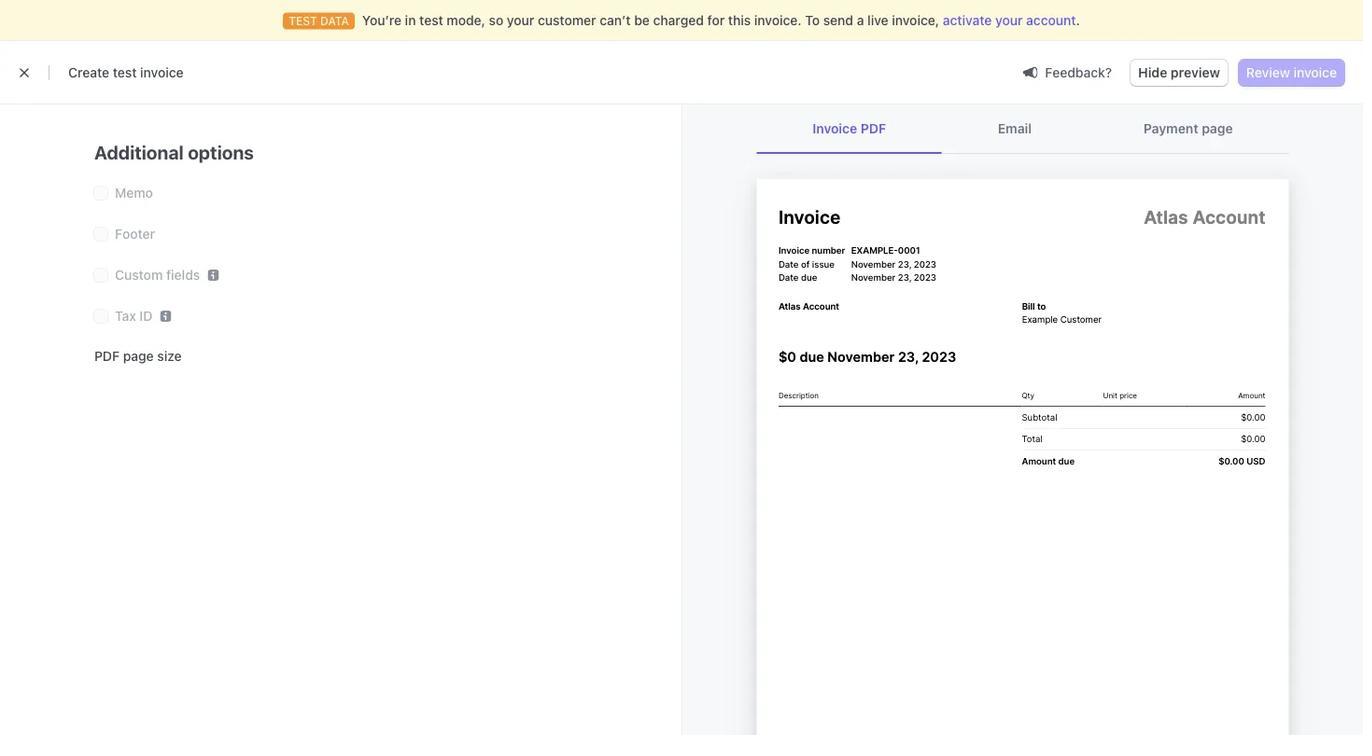 Task type: describe. For each thing, give the bounding box(es) containing it.
custom
[[115, 268, 163, 283]]

tax id
[[115, 309, 153, 324]]

.
[[1076, 13, 1080, 28]]

memo
[[115, 185, 153, 201]]

invoice pdf
[[813, 121, 886, 136]]

2 your from the left
[[995, 13, 1023, 28]]

can't
[[600, 13, 631, 28]]

activate
[[943, 13, 992, 28]]

review
[[1246, 65, 1290, 80]]

for
[[707, 13, 725, 28]]

invoice.
[[754, 13, 802, 28]]

options
[[188, 141, 254, 163]]

feedback? button
[[1015, 59, 1120, 85]]

invoice
[[813, 121, 857, 136]]

feedback?
[[1045, 64, 1112, 80]]

1 horizontal spatial test
[[419, 13, 443, 28]]

charged
[[653, 13, 704, 28]]

1 invoice from the left
[[140, 65, 184, 80]]

fields
[[166, 268, 200, 283]]

send
[[823, 13, 854, 28]]

custom fields
[[115, 268, 200, 283]]

review invoice
[[1246, 65, 1337, 80]]

customer
[[538, 13, 596, 28]]

hide preview
[[1138, 65, 1220, 80]]

preview
[[1171, 65, 1220, 80]]

activate your account link
[[943, 11, 1076, 30]]

hide
[[1138, 65, 1168, 80]]

payment
[[1144, 121, 1199, 136]]

this
[[728, 13, 751, 28]]

page for payment
[[1202, 121, 1233, 136]]



Task type: vqa. For each thing, say whether or not it's contained in the screenshot.
the 'Manage' to the right
no



Task type: locate. For each thing, give the bounding box(es) containing it.
email
[[998, 121, 1032, 136]]

payment page
[[1144, 121, 1233, 136]]

a
[[857, 13, 864, 28]]

1 horizontal spatial pdf
[[861, 121, 886, 136]]

you're
[[362, 13, 402, 28]]

hide preview button
[[1131, 60, 1228, 86]]

in
[[405, 13, 416, 28]]

your
[[507, 13, 534, 28], [995, 13, 1023, 28]]

id
[[139, 309, 153, 324]]

0 vertical spatial page
[[1202, 121, 1233, 136]]

0 vertical spatial test
[[419, 13, 443, 28]]

1 horizontal spatial invoice
[[1294, 65, 1337, 80]]

footer
[[115, 226, 155, 242]]

mode,
[[447, 13, 486, 28]]

tab list containing invoice pdf
[[757, 105, 1289, 154]]

create test invoice
[[68, 65, 184, 80]]

1 vertical spatial page
[[123, 348, 154, 364]]

invoice right review at the right of page
[[1294, 65, 1337, 80]]

tax
[[115, 309, 136, 324]]

be
[[634, 13, 650, 28]]

size
[[157, 348, 182, 364]]

1 horizontal spatial your
[[995, 13, 1023, 28]]

2 invoice from the left
[[1294, 65, 1337, 80]]

0 horizontal spatial pdf
[[94, 348, 120, 364]]

0 vertical spatial pdf
[[861, 121, 886, 136]]

so
[[489, 13, 504, 28]]

1 vertical spatial pdf
[[94, 348, 120, 364]]

tab list
[[757, 105, 1289, 154]]

0 horizontal spatial invoice
[[140, 65, 184, 80]]

your right so
[[507, 13, 534, 28]]

pdf down tax
[[94, 348, 120, 364]]

pdf page size
[[94, 348, 182, 364]]

pdf
[[861, 121, 886, 136], [94, 348, 120, 364]]

1 vertical spatial test
[[113, 65, 137, 80]]

create
[[68, 65, 109, 80]]

pdf right 'invoice' on the right
[[861, 121, 886, 136]]

invoice,
[[892, 13, 939, 28]]

invoice inside button
[[1294, 65, 1337, 80]]

additional options
[[94, 141, 254, 163]]

your right activate
[[995, 13, 1023, 28]]

page for pdf
[[123, 348, 154, 364]]

to
[[805, 13, 820, 28]]

page left size
[[123, 348, 154, 364]]

invoice right 'create'
[[140, 65, 184, 80]]

live
[[868, 13, 889, 28]]

additional
[[94, 141, 184, 163]]

you're in test mode, so your customer can't be charged for this invoice. to send a live invoice, activate your account .
[[362, 13, 1080, 28]]

0 horizontal spatial your
[[507, 13, 534, 28]]

page right payment
[[1202, 121, 1233, 136]]

account
[[1026, 13, 1076, 28]]

test right in
[[419, 13, 443, 28]]

review invoice button
[[1239, 60, 1345, 86]]

1 your from the left
[[507, 13, 534, 28]]

invoice
[[140, 65, 184, 80], [1294, 65, 1337, 80]]

page
[[1202, 121, 1233, 136], [123, 348, 154, 364]]

1 horizontal spatial page
[[1202, 121, 1233, 136]]

0 horizontal spatial page
[[123, 348, 154, 364]]

0 horizontal spatial test
[[113, 65, 137, 80]]

page inside tab list
[[1202, 121, 1233, 136]]

test
[[419, 13, 443, 28], [113, 65, 137, 80]]

pdf inside tab list
[[861, 121, 886, 136]]

test right 'create'
[[113, 65, 137, 80]]



